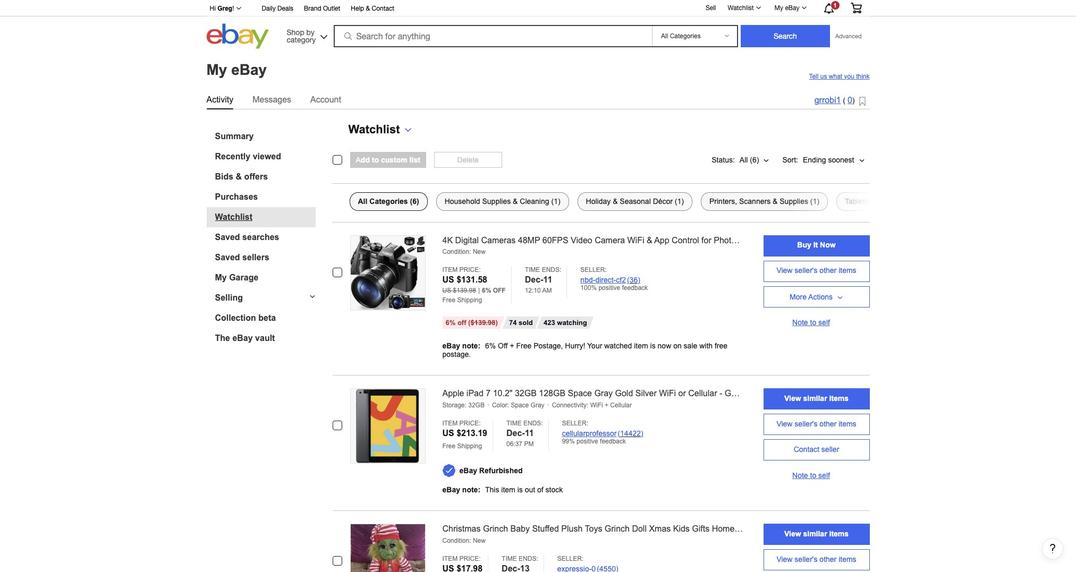 Task type: describe. For each thing, give the bounding box(es) containing it.
advanced
[[836, 33, 862, 39]]

|
[[479, 287, 480, 295]]

note to self for apple ipad 7 10.2" 32gb 128gb space gray gold silver wifi or cellular - good
[[793, 472, 831, 480]]

my ebay inside main content
[[207, 62, 267, 78]]

apple ipad 7 10.2" 32gb 128gb space gray gold silver wifi or cellular - good image
[[356, 389, 420, 464]]

the
[[215, 334, 230, 343]]

items for the view seller's other items 'button' associated with apple ipad 7 10.2" 32gb 128gb space gray gold silver wifi or cellular - good's view similar items button
[[839, 420, 857, 429]]

ebay note:
[[443, 342, 483, 351]]

to for 4k digital cameras 48mp 60fps video camera wifi & app control for photography
[[811, 318, 817, 327]]

0 vertical spatial 32gb
[[515, 389, 537, 399]]

bids & offers
[[215, 172, 268, 181]]

your shopping cart image
[[851, 3, 863, 13]]

saved for saved searches
[[215, 233, 240, 242]]

2 vertical spatial ends:
[[519, 556, 539, 563]]

1 vertical spatial cellular
[[611, 402, 632, 410]]

condition: for christmas
[[443, 538, 471, 545]]

423
[[544, 319, 555, 327]]

all
[[740, 156, 749, 164]]

watchlist inside watchlist popup button
[[349, 123, 400, 136]]

1 vertical spatial watchlist link
[[215, 212, 316, 222]]

similar for the view seller's other items 'button' associated with apple ipad 7 10.2" 32gb 128gb space gray gold silver wifi or cellular - good
[[804, 395, 828, 403]]

buy
[[798, 241, 812, 249]]

$139.98 inside item price: us $131.58 us $139.98 | 6% off free shipping
[[453, 287, 476, 295]]

1 horizontal spatial space
[[568, 389, 592, 399]]

ebay inside my ebay link
[[786, 4, 800, 12]]

ipad
[[467, 389, 484, 399]]

hurry!
[[565, 342, 586, 351]]

off
[[493, 287, 506, 295]]

+ inside '6% off + free postage, hurry! your watched item is now on sale with free postage.'
[[510, 342, 515, 351]]

0 horizontal spatial wifi
[[591, 402, 603, 410]]

baby
[[511, 525, 530, 534]]

seller's for 4k digital cameras 48mp 60fps video camera wifi & app control for photography
[[795, 266, 818, 275]]

: for connectivity
[[587, 402, 589, 410]]

dec- for us $131.58
[[525, 276, 544, 285]]

shipping inside item price: us $131.58 us $139.98 | 6% off free shipping
[[458, 297, 482, 304]]

74 sold
[[509, 319, 533, 327]]

what
[[830, 73, 843, 80]]

view seller's other items button for 4k digital cameras 48mp 60fps video camera wifi & app control for photography
[[764, 261, 870, 282]]

sold
[[519, 319, 533, 327]]

view similar items button for the view seller's other items 'button' associated with apple ipad 7 10.2" 32gb 128gb space gray gold silver wifi or cellular - good
[[764, 389, 870, 410]]

seller's for apple ipad 7 10.2" 32gb 128gb space gray gold silver wifi or cellular - good
[[795, 420, 818, 429]]

positive inside "seller: nbd-direct-cf2 (36) 100% positive feedback"
[[599, 285, 621, 292]]

account navigation
[[204, 0, 870, 16]]

help & contact
[[351, 5, 395, 12]]

1 vertical spatial 32gb
[[469, 402, 485, 410]]

collection beta
[[215, 314, 276, 323]]

shop
[[287, 28, 305, 36]]

my for my ebay link on the right of the page
[[775, 4, 784, 12]]

custom
[[381, 156, 408, 164]]

0 horizontal spatial )
[[496, 319, 498, 327]]

color : space gray
[[492, 402, 545, 410]]

home
[[712, 525, 735, 534]]

more actions button
[[764, 286, 870, 308]]

!
[[233, 5, 234, 12]]

to inside button
[[372, 156, 379, 164]]

12:10
[[525, 287, 541, 295]]

0 horizontal spatial space
[[511, 402, 529, 410]]

(6)
[[751, 156, 760, 164]]

watchlist inside account navigation
[[728, 4, 754, 12]]

price: for $131.58
[[460, 267, 481, 274]]

saved for saved sellers
[[215, 253, 240, 262]]

recently viewed link
[[215, 152, 316, 161]]

(36) link
[[628, 276, 641, 285]]

offers
[[244, 172, 268, 181]]

decor
[[738, 525, 760, 534]]

my for my garage link
[[215, 273, 227, 282]]

self for 4k digital cameras 48mp 60fps video camera wifi & app control for photography
[[819, 318, 831, 327]]

tell us what you think
[[810, 73, 870, 80]]

99%
[[563, 438, 575, 446]]

nbd-direct-cf2 link
[[581, 276, 626, 285]]

summary link
[[215, 132, 316, 141]]

positive inside the "seller: cellularprofessor (14422) 99% positive feedback"
[[577, 438, 599, 446]]

6% for 6% off + free postage, hurry! your watched item is now on sale with free postage.
[[486, 342, 496, 351]]

item for $131.58
[[443, 267, 458, 274]]

0 vertical spatial watchlist link
[[722, 2, 766, 14]]

other for 4k digital cameras 48mp 60fps video camera wifi & app control for photography
[[820, 266, 837, 275]]

feedback inside "seller: nbd-direct-cf2 (36) 100% positive feedback"
[[622, 285, 648, 292]]

saved searches
[[215, 233, 279, 242]]

now
[[821, 241, 836, 249]]

or
[[679, 389, 687, 399]]

view for the view seller's other items 'button' for 4k digital cameras 48mp 60fps video camera wifi & app control for photography
[[777, 266, 793, 275]]

apple ipad 7 10.2" 32gb 128gb space gray gold silver wifi or cellular - good link
[[443, 389, 746, 400]]

note: for ebay note: this item is out of stock
[[463, 486, 481, 495]]

& inside 4k digital cameras 48mp 60fps video camera wifi & app control for photography condition: new
[[647, 236, 653, 245]]

1 vertical spatial $139.98
[[471, 319, 496, 327]]

gifts
[[693, 525, 710, 534]]

sort:
[[783, 156, 799, 164]]

ebay note: this item is out of stock
[[443, 486, 563, 495]]

buy it now button
[[764, 235, 870, 257]]

: for storage
[[465, 402, 467, 410]]

add
[[356, 156, 370, 164]]

messages
[[253, 95, 291, 104]]

condition: for 4k
[[443, 249, 471, 256]]

saved searches link
[[215, 233, 316, 242]]

1 vertical spatial wifi
[[660, 389, 677, 399]]

sellers
[[243, 253, 270, 262]]

daily deals link
[[262, 3, 294, 15]]

3 item from the top
[[443, 556, 458, 563]]

nbd-
[[581, 276, 596, 285]]

all (6) button
[[735, 149, 775, 170]]

with
[[700, 342, 713, 351]]

2 vertical spatial watchlist
[[215, 212, 253, 222]]

watchlist button
[[349, 123, 413, 136]]

delete button
[[434, 152, 503, 168]]

xmas
[[650, 525, 671, 534]]

the ebay vault link
[[215, 334, 316, 343]]

us
[[821, 73, 828, 80]]

sale
[[684, 342, 698, 351]]

6% for 6% off ( $139.98 )
[[446, 319, 456, 327]]

item price:
[[443, 556, 481, 563]]

1 grinch from the left
[[483, 525, 508, 534]]

6% off + free postage, hurry! your watched item is now on sale with free postage.
[[443, 342, 728, 359]]

view similar items for 1st the view seller's other items 'button' from the bottom of the my ebay main content
[[785, 530, 849, 539]]

note to self button for 4k digital cameras 48mp 60fps video camera wifi & app control for photography
[[764, 312, 870, 333]]

shop by category button
[[282, 24, 330, 47]]

am
[[543, 287, 552, 295]]

daily deals
[[262, 5, 294, 12]]

3 price: from the top
[[460, 556, 481, 563]]

item price: us $213.19 free shipping
[[443, 420, 488, 451]]

kids
[[674, 525, 690, 534]]

ending soonest button
[[799, 149, 870, 170]]

6% inside item price: us $131.58 us $139.98 | 6% off free shipping
[[482, 287, 492, 295]]

view similar items for the view seller's other items 'button' associated with apple ipad 7 10.2" 32gb 128gb space gray gold silver wifi or cellular - good
[[785, 395, 849, 403]]

ends: for us $213.19
[[524, 420, 543, 428]]

christmas grinch baby stuffed plush toys grinch doll xmas kids gifts home decor link
[[443, 524, 760, 536]]

view seller's other items button for apple ipad 7 10.2" 32gb 128gb space gray gold silver wifi or cellular - good
[[764, 414, 870, 436]]

christmas grinch baby stuffed plush toys grinch doll xmas kids gifts home decor image
[[351, 525, 425, 573]]

beta
[[259, 314, 276, 323]]

1 button
[[815, 1, 843, 15]]

color
[[492, 402, 508, 410]]

hi
[[210, 5, 216, 12]]

note to self button for apple ipad 7 10.2" 32gb 128gb space gray gold silver wifi or cellular - good
[[764, 466, 870, 487]]

plush
[[562, 525, 583, 534]]

11 for us $213.19
[[525, 429, 534, 438]]

summary
[[215, 132, 254, 141]]

activity link
[[207, 93, 234, 107]]

price: for $213.19
[[460, 420, 481, 428]]

sell
[[706, 4, 717, 12]]

doll
[[633, 525, 647, 534]]

other for apple ipad 7 10.2" 32gb 128gb space gray gold silver wifi or cellular - good
[[820, 420, 837, 429]]

my garage link
[[215, 273, 316, 283]]

free
[[715, 342, 728, 351]]

christmas grinch baby stuffed plush toys grinch doll xmas kids gifts home decor condition: new
[[443, 525, 760, 545]]

note for 4k digital cameras 48mp 60fps video camera wifi & app control for photography
[[793, 318, 809, 327]]

my ebay main content
[[4, 52, 1073, 573]]

0
[[848, 96, 853, 105]]

3 view seller's other items from the top
[[777, 556, 857, 564]]

time ends: dec-11 06:37 pm
[[507, 420, 543, 448]]

1 vertical spatial (
[[469, 319, 471, 327]]

item price: us $131.58 us $139.98 | 6% off free shipping
[[443, 267, 506, 304]]

app
[[655, 236, 670, 245]]

seller: for us $131.58
[[581, 267, 607, 274]]

silver
[[636, 389, 657, 399]]

contact inside button
[[794, 446, 820, 454]]

postage,
[[534, 342, 563, 351]]



Task type: locate. For each thing, give the bounding box(es) containing it.
price: up $131.58
[[460, 267, 481, 274]]

note to self button down more actions dropdown button at the right
[[764, 312, 870, 333]]

& right bids
[[236, 172, 242, 181]]

2 similar from the top
[[804, 530, 828, 539]]

new inside christmas grinch baby stuffed plush toys grinch doll xmas kids gifts home decor condition: new
[[473, 538, 486, 545]]

1 horizontal spatial )
[[853, 97, 855, 105]]

note for apple ipad 7 10.2" 32gb 128gb space gray gold silver wifi or cellular - good
[[793, 472, 809, 480]]

seller: inside the "seller: cellularprofessor (14422) 99% positive feedback"
[[563, 420, 589, 428]]

is left now on the bottom of the page
[[651, 342, 656, 351]]

0 horizontal spatial :
[[465, 402, 467, 410]]

1 shipping from the top
[[458, 297, 482, 304]]

1 vertical spatial gray
[[531, 402, 545, 410]]

0 vertical spatial time
[[525, 267, 541, 274]]

7
[[486, 389, 491, 399]]

6% left off at the bottom of page
[[486, 342, 496, 351]]

condition: inside christmas grinch baby stuffed plush toys grinch doll xmas kids gifts home decor condition: new
[[443, 538, 471, 545]]

note: left the this
[[463, 486, 481, 495]]

wifi down "apple ipad 7 10.2" 32gb 128gb space gray gold silver wifi or cellular - good" link
[[591, 402, 603, 410]]

make this page your my ebay homepage image
[[860, 97, 866, 107]]

selling button
[[207, 293, 316, 303]]

grrobi1 ( 0 )
[[815, 96, 855, 105]]

0 vertical spatial us
[[443, 276, 455, 285]]

1 saved from the top
[[215, 233, 240, 242]]

my inside account navigation
[[775, 4, 784, 12]]

423 watching
[[544, 319, 587, 327]]

free up 6% off ( $139.98 )
[[443, 297, 456, 304]]

ends: up pm at left bottom
[[524, 420, 543, 428]]

the ebay vault
[[215, 334, 275, 343]]

2 note to self from the top
[[793, 472, 831, 480]]

self for apple ipad 7 10.2" 32gb 128gb space gray gold silver wifi or cellular - good
[[819, 472, 831, 480]]

view seller's other items
[[777, 266, 857, 275], [777, 420, 857, 429], [777, 556, 857, 564]]

new for digital
[[473, 249, 486, 256]]

0 vertical spatial ends:
[[542, 267, 562, 274]]

2 view seller's other items from the top
[[777, 420, 857, 429]]

brand
[[304, 5, 322, 12]]

grrobi1
[[815, 96, 842, 105]]

0 vertical spatial dec-
[[525, 276, 544, 285]]

add to custom list button
[[350, 152, 426, 168]]

cellular left "-"
[[689, 389, 718, 399]]

2 vertical spatial view seller's other items
[[777, 556, 857, 564]]

time inside time ends: dec-11 12:10 am
[[525, 267, 541, 274]]

2 vertical spatial wifi
[[591, 402, 603, 410]]

1 vertical spatial is
[[518, 486, 523, 495]]

1 note to self from the top
[[793, 318, 831, 327]]

apple
[[443, 389, 465, 399]]

time up 12:10
[[525, 267, 541, 274]]

tell
[[810, 73, 819, 80]]

seller: up cellularprofessor link
[[563, 420, 589, 428]]

2 price: from the top
[[460, 420, 481, 428]]

to right add
[[372, 156, 379, 164]]

1 vertical spatial item
[[443, 420, 458, 428]]

0 vertical spatial self
[[819, 318, 831, 327]]

wifi
[[628, 236, 645, 245], [660, 389, 677, 399], [591, 402, 603, 410]]

2 grinch from the left
[[605, 525, 630, 534]]

1 vertical spatial my
[[207, 62, 227, 78]]

ebay right the
[[233, 334, 253, 343]]

account
[[311, 95, 341, 104]]

11 up am
[[544, 276, 553, 285]]

free inside item price: us $131.58 us $139.98 | 6% off free shipping
[[443, 297, 456, 304]]

saved up the saved sellers
[[215, 233, 240, 242]]

it
[[814, 241, 819, 249]]

0 horizontal spatial watchlist
[[215, 212, 253, 222]]

to for apple ipad 7 10.2" 32gb 128gb space gray gold silver wifi or cellular - good
[[811, 472, 817, 480]]

ends: for us $131.58
[[542, 267, 562, 274]]

is inside '6% off + free postage, hurry! your watched item is now on sale with free postage.'
[[651, 342, 656, 351]]

items for buy it now button in the right top of the page
[[839, 266, 857, 275]]

item inside item price: us $131.58 us $139.98 | 6% off free shipping
[[443, 267, 458, 274]]

0 vertical spatial positive
[[599, 285, 621, 292]]

2 vertical spatial seller:
[[558, 556, 584, 563]]

32gb down ipad at the bottom left of the page
[[469, 402, 485, 410]]

now
[[658, 342, 672, 351]]

0 horizontal spatial positive
[[577, 438, 599, 446]]

ends: inside time ends: dec-11 12:10 am
[[542, 267, 562, 274]]

ebay
[[786, 4, 800, 12], [231, 62, 267, 78], [233, 334, 253, 343], [443, 342, 461, 351], [460, 467, 478, 476], [443, 486, 461, 495]]

view for 1st the view seller's other items 'button' from the bottom of the my ebay main content
[[777, 556, 793, 564]]

note to self for 4k digital cameras 48mp 60fps video camera wifi & app control for photography
[[793, 318, 831, 327]]

sort: ending soonest
[[783, 156, 855, 164]]

1 horizontal spatial wifi
[[628, 236, 645, 245]]

0 vertical spatial view seller's other items button
[[764, 261, 870, 282]]

1 similar from the top
[[804, 395, 828, 403]]

0 horizontal spatial (
[[469, 319, 471, 327]]

good
[[725, 389, 746, 399]]

gray
[[595, 389, 613, 399], [531, 402, 545, 410]]

0 vertical spatial note
[[793, 318, 809, 327]]

+ right off at the bottom of page
[[510, 342, 515, 351]]

& right help
[[366, 5, 370, 12]]

0 vertical spatial feedback
[[622, 285, 648, 292]]

11 inside time ends: dec-11 06:37 pm
[[525, 429, 534, 438]]

time inside time ends: dec-11 06:37 pm
[[507, 420, 522, 428]]

2 us from the top
[[443, 287, 452, 295]]

help, opens dialogs image
[[1048, 544, 1059, 555]]

1 vertical spatial seller's
[[795, 420, 818, 429]]

us left $131.58
[[443, 276, 455, 285]]

: down "apple ipad 7 10.2" 32gb 128gb space gray gold silver wifi or cellular - good" link
[[587, 402, 589, 410]]

us inside 'item price: us $213.19 free shipping'
[[443, 429, 455, 438]]

0 horizontal spatial grinch
[[483, 525, 508, 534]]

(14422) link
[[618, 430, 644, 438]]

account link
[[311, 93, 341, 107]]

1 vertical spatial feedback
[[600, 438, 626, 446]]

delete
[[458, 156, 479, 164]]

grinch left doll
[[605, 525, 630, 534]]

none submit inside 'shop by category' banner
[[741, 25, 831, 47]]

note to self down contact seller button
[[793, 472, 831, 480]]

1 horizontal spatial positive
[[599, 285, 621, 292]]

brand outlet
[[304, 5, 341, 12]]

2 vertical spatial us
[[443, 429, 455, 438]]

item right the this
[[502, 486, 516, 495]]

is left out
[[518, 486, 523, 495]]

0 vertical spatial condition:
[[443, 249, 471, 256]]

out
[[525, 486, 536, 495]]

my ebay inside account navigation
[[775, 4, 800, 12]]

free inside 'item price: us $213.19 free shipping'
[[443, 443, 456, 451]]

shipping down $213.19
[[458, 443, 482, 451]]

item for $213.19
[[443, 420, 458, 428]]

2 other from the top
[[820, 420, 837, 429]]

ebay down off
[[443, 342, 461, 351]]

note to self down more actions
[[793, 318, 831, 327]]

) left '74'
[[496, 319, 498, 327]]

shipping down |
[[458, 297, 482, 304]]

2 note to self button from the top
[[764, 466, 870, 487]]

1 condition: from the top
[[443, 249, 471, 256]]

1 horizontal spatial grinch
[[605, 525, 630, 534]]

dec-
[[525, 276, 544, 285], [507, 429, 525, 438]]

32gb up the color : space gray
[[515, 389, 537, 399]]

1 other from the top
[[820, 266, 837, 275]]

watchlist
[[728, 4, 754, 12], [349, 123, 400, 136], [215, 212, 253, 222]]

0 horizontal spatial &
[[236, 172, 242, 181]]

: down 10.2"
[[508, 402, 509, 410]]

& for offers
[[236, 172, 242, 181]]

1 vertical spatial +
[[605, 402, 609, 410]]

help & contact link
[[351, 3, 395, 15]]

1 horizontal spatial (
[[844, 97, 846, 105]]

( right off
[[469, 319, 471, 327]]

2 seller's from the top
[[795, 420, 818, 429]]

1 vertical spatial contact
[[794, 446, 820, 454]]

ebay up christmas
[[443, 486, 461, 495]]

& for contact
[[366, 5, 370, 12]]

item down christmas
[[443, 556, 458, 563]]

0 vertical spatial $139.98
[[453, 287, 476, 295]]

collection beta link
[[215, 314, 316, 323]]

self down 'actions'
[[819, 318, 831, 327]]

free inside '6% off + free postage, hurry! your watched item is now on sale with free postage.'
[[517, 342, 532, 351]]

item inside '6% off + free postage, hurry! your watched item is now on sale with free postage.'
[[635, 342, 649, 351]]

off
[[458, 319, 467, 327]]

seller: inside "seller: nbd-direct-cf2 (36) 100% positive feedback"
[[581, 267, 607, 274]]

add to custom list
[[356, 156, 421, 164]]

item right watched
[[635, 342, 649, 351]]

1 vertical spatial item
[[502, 486, 516, 495]]

1 vertical spatial seller:
[[563, 420, 589, 428]]

1 vertical spatial 11
[[525, 429, 534, 438]]

0 vertical spatial view similar items button
[[764, 389, 870, 410]]

Search for anything text field
[[335, 26, 650, 46]]

+ down "apple ipad 7 10.2" 32gb 128gb space gray gold silver wifi or cellular - good" link
[[605, 402, 609, 410]]

time
[[525, 267, 541, 274], [507, 420, 522, 428], [502, 556, 517, 563]]

view seller's other items for apple ipad 7 10.2" 32gb 128gb space gray gold silver wifi or cellular - good
[[777, 420, 857, 429]]

2 new from the top
[[473, 538, 486, 545]]

storage : 32gb
[[443, 402, 485, 410]]

ending
[[804, 156, 827, 164]]

seller: up nbd-
[[581, 267, 607, 274]]

feedback inside the "seller: cellularprofessor (14422) 99% positive feedback"
[[600, 438, 626, 446]]

) left make this page your my ebay homepage image on the top right of the page
[[853, 97, 855, 105]]

note to self button
[[764, 312, 870, 333], [764, 466, 870, 487]]

category
[[287, 35, 316, 44]]

2 self from the top
[[819, 472, 831, 480]]

time ends:
[[502, 556, 539, 563]]

3 other from the top
[[820, 556, 837, 564]]

1 horizontal spatial gray
[[595, 389, 613, 399]]

0 horizontal spatial cellular
[[611, 402, 632, 410]]

$139.98 right off
[[471, 319, 496, 327]]

grinch left baby at the bottom left of page
[[483, 525, 508, 534]]

0 horizontal spatial 11
[[525, 429, 534, 438]]

digital
[[456, 236, 479, 245]]

1 : from the left
[[465, 402, 467, 410]]

ends: down baby at the bottom left of page
[[519, 556, 539, 563]]

new for grinch
[[473, 538, 486, 545]]

condition: inside 4k digital cameras 48mp 60fps video camera wifi & app control for photography condition: new
[[443, 249, 471, 256]]

1 vertical spatial free
[[517, 342, 532, 351]]

seller: nbd-direct-cf2 (36) 100% positive feedback
[[581, 267, 648, 292]]

ends: inside time ends: dec-11 06:37 pm
[[524, 420, 543, 428]]

2 vertical spatial seller's
[[795, 556, 818, 564]]

similar for 1st the view seller's other items 'button' from the bottom of the my ebay main content
[[804, 530, 828, 539]]

watchlist link down purchases link
[[215, 212, 316, 222]]

price: up $213.19
[[460, 420, 481, 428]]

1 note from the top
[[793, 318, 809, 327]]

item up $131.58
[[443, 267, 458, 274]]

outlet
[[323, 5, 341, 12]]

6% inside '6% off + free postage, hurry! your watched item is now on sale with free postage.'
[[486, 342, 496, 351]]

view similar items button for 1st the view seller's other items 'button' from the bottom of the my ebay main content
[[764, 524, 870, 546]]

purchases link
[[215, 192, 316, 202]]

0 horizontal spatial 32gb
[[469, 402, 485, 410]]

(
[[844, 97, 846, 105], [469, 319, 471, 327]]

cellularprofessor
[[563, 430, 617, 438]]

note down 'more'
[[793, 318, 809, 327]]

to down contact seller button
[[811, 472, 817, 480]]

-
[[720, 389, 723, 399]]

price: down christmas
[[460, 556, 481, 563]]

2 vertical spatial view seller's other items button
[[764, 550, 870, 571]]

brand outlet link
[[304, 3, 341, 15]]

ends: up am
[[542, 267, 562, 274]]

time down baby at the bottom left of page
[[502, 556, 517, 563]]

us left $213.19
[[443, 429, 455, 438]]

6% right |
[[482, 287, 492, 295]]

seller: cellularprofessor (14422) 99% positive feedback
[[563, 420, 644, 446]]

2 view seller's other items button from the top
[[764, 414, 870, 436]]

view similar items
[[785, 395, 849, 403], [785, 530, 849, 539]]

stock
[[546, 486, 563, 495]]

1 self from the top
[[819, 318, 831, 327]]

0 vertical spatial )
[[853, 97, 855, 105]]

1 price: from the top
[[460, 267, 481, 274]]

status:
[[712, 156, 735, 164]]

view seller's other items for 4k digital cameras 48mp 60fps video camera wifi & app control for photography
[[777, 266, 857, 275]]

4k
[[443, 236, 453, 245]]

& left app
[[647, 236, 653, 245]]

space up connectivity on the right bottom
[[568, 389, 592, 399]]

11 up pm at left bottom
[[525, 429, 534, 438]]

self down contact seller button
[[819, 472, 831, 480]]

: down ipad at the bottom left of the page
[[465, 402, 467, 410]]

space right color
[[511, 402, 529, 410]]

2 vertical spatial &
[[647, 236, 653, 245]]

11 for us $131.58
[[544, 276, 553, 285]]

) inside grrobi1 ( 0 )
[[853, 97, 855, 105]]

0 vertical spatial wifi
[[628, 236, 645, 245]]

view similar items button
[[764, 389, 870, 410], [764, 524, 870, 546]]

2 shipping from the top
[[458, 443, 482, 451]]

1 us from the top
[[443, 276, 455, 285]]

ends:
[[542, 267, 562, 274], [524, 420, 543, 428], [519, 556, 539, 563]]

1 vertical spatial self
[[819, 472, 831, 480]]

time for us $131.58
[[525, 267, 541, 274]]

deals
[[278, 5, 294, 12]]

stuffed
[[533, 525, 559, 534]]

my left 1 dropdown button in the top of the page
[[775, 4, 784, 12]]

my ebay left 1 dropdown button in the top of the page
[[775, 4, 800, 12]]

contact right help
[[372, 5, 395, 12]]

0 vertical spatial item
[[443, 267, 458, 274]]

0 vertical spatial note:
[[463, 342, 481, 351]]

None submit
[[741, 25, 831, 47]]

my garage
[[215, 273, 259, 282]]

2 vertical spatial price:
[[460, 556, 481, 563]]

1 view similar items button from the top
[[764, 389, 870, 410]]

ebay left 1 dropdown button in the top of the page
[[786, 4, 800, 12]]

2 view similar items from the top
[[785, 530, 849, 539]]

actions
[[809, 293, 833, 301]]

1 vertical spatial dec-
[[507, 429, 525, 438]]

1 item from the top
[[443, 267, 458, 274]]

0 vertical spatial space
[[568, 389, 592, 399]]

1 horizontal spatial watchlist
[[349, 123, 400, 136]]

1 horizontal spatial cellular
[[689, 389, 718, 399]]

shipping inside 'item price: us $213.19 free shipping'
[[458, 443, 482, 451]]

watchlist up add
[[349, 123, 400, 136]]

1 vertical spatial price:
[[460, 420, 481, 428]]

dec- up 12:10
[[525, 276, 544, 285]]

view for the view seller's other items 'button' associated with apple ipad 7 10.2" 32gb 128gb space gray gold silver wifi or cellular - good
[[777, 420, 793, 429]]

new inside 4k digital cameras 48mp 60fps video camera wifi & app control for photography condition: new
[[473, 249, 486, 256]]

1 note to self button from the top
[[764, 312, 870, 333]]

us for $131.58
[[443, 276, 455, 285]]

my ebay
[[775, 4, 800, 12], [207, 62, 267, 78]]

1 vertical spatial positive
[[577, 438, 599, 446]]

0 vertical spatial gray
[[595, 389, 613, 399]]

3 seller's from the top
[[795, 556, 818, 564]]

other
[[820, 266, 837, 275], [820, 420, 837, 429], [820, 556, 837, 564]]

note to self button down contact seller button
[[764, 466, 870, 487]]

1 view seller's other items from the top
[[777, 266, 857, 275]]

more
[[790, 293, 807, 301]]

wifi left or
[[660, 389, 677, 399]]

watchlist right the sell
[[728, 4, 754, 12]]

viewed
[[253, 152, 281, 161]]

11 inside time ends: dec-11 12:10 am
[[544, 276, 553, 285]]

2 vertical spatial to
[[811, 472, 817, 480]]

camera
[[595, 236, 625, 245]]

daily
[[262, 5, 276, 12]]

0 vertical spatial note to self button
[[764, 312, 870, 333]]

4k digital cameras 48mp 60fps video camera wifi & app control for photography image
[[351, 236, 425, 310]]

item
[[635, 342, 649, 351], [502, 486, 516, 495]]

0 vertical spatial +
[[510, 342, 515, 351]]

my ebay up 'activity'
[[207, 62, 267, 78]]

1 new from the top
[[473, 249, 486, 256]]

us for $213.19
[[443, 429, 455, 438]]

cellular down gold
[[611, 402, 632, 410]]

1 note: from the top
[[463, 342, 481, 351]]

note: for ebay note:
[[463, 342, 481, 351]]

free right off at the bottom of page
[[517, 342, 532, 351]]

2 view similar items button from the top
[[764, 524, 870, 546]]

0 vertical spatial my
[[775, 4, 784, 12]]

& inside account navigation
[[366, 5, 370, 12]]

saved up my garage
[[215, 253, 240, 262]]

( inside grrobi1 ( 0 )
[[844, 97, 846, 105]]

seller's
[[795, 266, 818, 275], [795, 420, 818, 429], [795, 556, 818, 564]]

1 horizontal spatial contact
[[794, 446, 820, 454]]

0 vertical spatial 6%
[[482, 287, 492, 295]]

video
[[571, 236, 593, 245]]

1 vertical spatial other
[[820, 420, 837, 429]]

( left 0
[[844, 97, 846, 105]]

cameras
[[482, 236, 516, 245]]

1 vertical spatial view seller's other items button
[[764, 414, 870, 436]]

1 view similar items from the top
[[785, 395, 849, 403]]

new down digital in the left top of the page
[[473, 249, 486, 256]]

0 vertical spatial &
[[366, 5, 370, 12]]

wifi right camera
[[628, 236, 645, 245]]

ebay left refurbished at the bottom
[[460, 467, 478, 476]]

item down storage
[[443, 420, 458, 428]]

3 view seller's other items button from the top
[[764, 550, 870, 571]]

of
[[538, 486, 544, 495]]

1 seller's from the top
[[795, 266, 818, 275]]

saved sellers link
[[215, 253, 316, 262]]

seller: for us $213.19
[[563, 420, 589, 428]]

1 vertical spatial new
[[473, 538, 486, 545]]

note: down 6% off ( $139.98 )
[[463, 342, 481, 351]]

0 horizontal spatial contact
[[372, 5, 395, 12]]

1 view seller's other items button from the top
[[764, 261, 870, 282]]

on
[[674, 342, 682, 351]]

&
[[366, 5, 370, 12], [236, 172, 242, 181], [647, 236, 653, 245]]

ebay up messages
[[231, 62, 267, 78]]

ebay refurbished
[[460, 467, 523, 476]]

6% left off
[[446, 319, 456, 327]]

2 note from the top
[[793, 472, 809, 480]]

note down contact seller button
[[793, 472, 809, 480]]

positive right 99%
[[577, 438, 599, 446]]

0 vertical spatial my ebay
[[775, 4, 800, 12]]

0 vertical spatial cellular
[[689, 389, 718, 399]]

1 horizontal spatial :
[[508, 402, 509, 410]]

more actions
[[790, 293, 833, 301]]

positive right 100%
[[599, 285, 621, 292]]

2 vertical spatial time
[[502, 556, 517, 563]]

price: inside 'item price: us $213.19 free shipping'
[[460, 420, 481, 428]]

1 vertical spatial note to self button
[[764, 466, 870, 487]]

1 vertical spatial ends:
[[524, 420, 543, 428]]

shop by category banner
[[204, 0, 870, 52]]

2 condition: from the top
[[443, 538, 471, 545]]

0 vertical spatial other
[[820, 266, 837, 275]]

2 note: from the top
[[463, 486, 481, 495]]

1 vertical spatial saved
[[215, 253, 240, 262]]

condition: down 4k
[[443, 249, 471, 256]]

2 : from the left
[[508, 402, 509, 410]]

free down storage
[[443, 443, 456, 451]]

bids & offers link
[[215, 172, 316, 182]]

0 vertical spatial 11
[[544, 276, 553, 285]]

1 horizontal spatial item
[[635, 342, 649, 351]]

2 vertical spatial other
[[820, 556, 837, 564]]

items for view similar items button associated with 1st the view seller's other items 'button' from the bottom of the my ebay main content
[[839, 556, 857, 564]]

0 vertical spatial item
[[635, 342, 649, 351]]

0 vertical spatial shipping
[[458, 297, 482, 304]]

vault
[[255, 334, 275, 343]]

gray down 128gb
[[531, 402, 545, 410]]

time down the color : space gray
[[507, 420, 522, 428]]

contact inside account navigation
[[372, 5, 395, 12]]

1 vertical spatial my ebay
[[207, 62, 267, 78]]

photography
[[714, 236, 763, 245]]

0 vertical spatial is
[[651, 342, 656, 351]]

recently
[[215, 152, 251, 161]]

1 vertical spatial view seller's other items
[[777, 420, 857, 429]]

2 item from the top
[[443, 420, 458, 428]]

collection
[[215, 314, 256, 323]]

connectivity : wifi + cellular
[[552, 402, 632, 410]]

seller: down plush
[[558, 556, 584, 563]]

view seller's other items button
[[764, 261, 870, 282], [764, 414, 870, 436], [764, 550, 870, 571]]

contact left seller
[[794, 446, 820, 454]]

74
[[509, 319, 517, 327]]

1 vertical spatial view similar items button
[[764, 524, 870, 546]]

direct-
[[596, 276, 617, 285]]

1 vertical spatial note to self
[[793, 472, 831, 480]]

3 us from the top
[[443, 429, 455, 438]]

condition: down christmas
[[443, 538, 471, 545]]

advanced link
[[831, 26, 868, 47]]

my up 'activity'
[[207, 62, 227, 78]]

0 vertical spatial contact
[[372, 5, 395, 12]]

60fps
[[543, 236, 569, 245]]

messages link
[[253, 93, 291, 107]]

dec- inside time ends: dec-11 06:37 pm
[[507, 429, 525, 438]]

1 vertical spatial us
[[443, 287, 452, 295]]

time for us $213.19
[[507, 420, 522, 428]]

0 vertical spatial seller:
[[581, 267, 607, 274]]

postage.
[[443, 351, 471, 359]]

$139.98 down $131.58
[[453, 287, 476, 295]]

my up selling
[[215, 273, 227, 282]]

watchlist down purchases
[[215, 212, 253, 222]]

3 : from the left
[[587, 402, 589, 410]]

item inside 'item price: us $213.19 free shipping'
[[443, 420, 458, 428]]

to down more actions
[[811, 318, 817, 327]]

watchlist link right the sell
[[722, 2, 766, 14]]

0 horizontal spatial gray
[[531, 402, 545, 410]]

2 horizontal spatial :
[[587, 402, 589, 410]]

dec- inside time ends: dec-11 12:10 am
[[525, 276, 544, 285]]

gray up connectivity : wifi + cellular
[[595, 389, 613, 399]]

2 horizontal spatial &
[[647, 236, 653, 245]]

dec- for us $213.19
[[507, 429, 525, 438]]

new down christmas
[[473, 538, 486, 545]]

2 saved from the top
[[215, 253, 240, 262]]

: for color
[[508, 402, 509, 410]]

you
[[845, 73, 855, 80]]

item
[[443, 267, 458, 274], [443, 420, 458, 428], [443, 556, 458, 563]]

1 horizontal spatial is
[[651, 342, 656, 351]]

us left |
[[443, 287, 452, 295]]

wifi inside 4k digital cameras 48mp 60fps video camera wifi & app control for photography condition: new
[[628, 236, 645, 245]]

6% off ( $139.98 )
[[446, 319, 498, 327]]

grrobi1 link
[[815, 96, 842, 105]]

6%
[[482, 287, 492, 295], [446, 319, 456, 327], [486, 342, 496, 351]]

dec- up 06:37
[[507, 429, 525, 438]]

is
[[651, 342, 656, 351], [518, 486, 523, 495]]

price: inside item price: us $131.58 us $139.98 | 6% off free shipping
[[460, 267, 481, 274]]



Task type: vqa. For each thing, say whether or not it's contained in the screenshot.
"Combination Tool"
no



